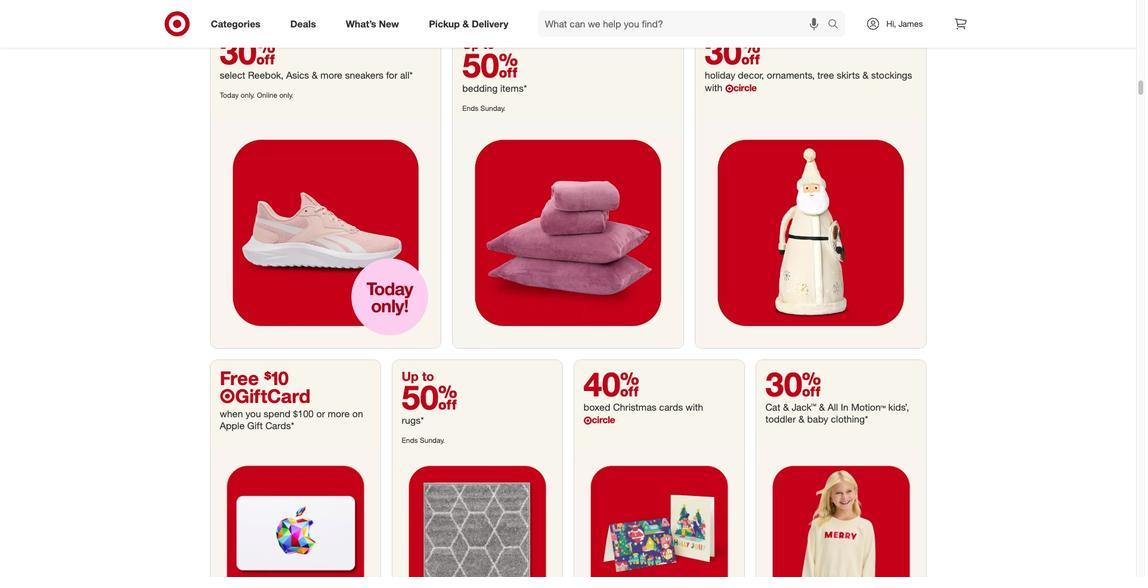 Task type: describe. For each thing, give the bounding box(es) containing it.
30 for ™
[[765, 364, 821, 404]]

What can we help you find? suggestions appear below search field
[[538, 11, 831, 37]]

& right pickup
[[463, 18, 469, 30]]

gift
[[247, 420, 263, 432]]

30 select reebok, asics & more sneakers for all*
[[220, 32, 413, 81]]

pickup
[[429, 18, 460, 30]]

ornaments,
[[767, 69, 815, 81]]

today only. online only.
[[220, 91, 294, 100]]

sunday. for rugs*
[[420, 436, 445, 445]]

deals
[[290, 18, 316, 30]]

jack
[[792, 401, 811, 413]]

30 for circle
[[705, 32, 761, 72]]

holiday
[[705, 69, 735, 81]]

& right cat
[[783, 401, 789, 413]]

more inside 30 select reebok, asics & more sneakers for all*
[[320, 69, 342, 81]]

sunday. for bedding items*
[[480, 104, 506, 113]]

30 inside 30 select reebok, asics & more sneakers for all*
[[220, 32, 275, 72]]

what's
[[346, 18, 376, 30]]

decor,
[[738, 69, 764, 81]]

sneakers
[[345, 69, 383, 81]]

with inside 40 boxed christmas cards with circle
[[686, 401, 703, 413]]

baby
[[807, 413, 828, 425]]

with inside the holiday decor, ornaments, tree skirts & stockings with
[[705, 82, 723, 94]]

kids', toddler & baby clothing*
[[765, 401, 909, 425]]

in
[[841, 401, 849, 413]]

christmas
[[613, 401, 657, 413]]

tree
[[817, 69, 834, 81]]

& inside kids', toddler & baby clothing*
[[799, 413, 805, 425]]

what's new link
[[336, 11, 414, 37]]

up for bedding items*
[[462, 37, 479, 52]]

& inside the holiday decor, ornaments, tree skirts & stockings with
[[863, 69, 869, 81]]

up to for bedding items*
[[462, 37, 495, 52]]

cat & jack ™ & all in motion ™
[[765, 401, 886, 413]]

spend
[[264, 408, 290, 420]]

or
[[316, 408, 325, 420]]

0 vertical spatial circle
[[733, 82, 757, 94]]

hi, james
[[886, 18, 923, 29]]

what's new
[[346, 18, 399, 30]]

new
[[379, 18, 399, 30]]

motion
[[851, 401, 880, 413]]

online
[[257, 91, 277, 100]]

cards
[[659, 401, 683, 413]]

deals link
[[280, 11, 331, 37]]

ends sunday. for rugs*
[[402, 436, 445, 445]]

items*
[[500, 83, 527, 94]]

pickup & delivery link
[[419, 11, 523, 37]]

to for bedding items*
[[483, 37, 495, 52]]

for
[[386, 69, 397, 81]]



Task type: vqa. For each thing, say whether or not it's contained in the screenshot.
30 to the middle
yes



Task type: locate. For each thing, give the bounding box(es) containing it.
ends sunday.
[[462, 104, 506, 113], [402, 436, 445, 445]]

up up rugs*
[[402, 369, 419, 384]]

0 horizontal spatial to
[[422, 369, 434, 384]]

ends sunday. down bedding on the left
[[462, 104, 506, 113]]

&
[[463, 18, 469, 30], [312, 69, 318, 81], [863, 69, 869, 81], [783, 401, 789, 413], [819, 401, 825, 413], [799, 413, 805, 425]]

ends sunday. for bedding items*
[[462, 104, 506, 113]]

0 horizontal spatial with
[[686, 401, 703, 413]]

sunday. down bedding items* at left top
[[480, 104, 506, 113]]

0 horizontal spatial up
[[402, 369, 419, 384]]

holiday decor, ornaments, tree skirts & stockings with
[[705, 69, 912, 94]]

1 horizontal spatial to
[[483, 37, 495, 52]]

bedding
[[462, 83, 498, 94]]

0 vertical spatial up
[[462, 37, 479, 52]]

0 horizontal spatial ™
[[811, 401, 816, 413]]

sunday.
[[480, 104, 506, 113], [420, 436, 445, 445]]

40 boxed christmas cards with circle
[[584, 364, 703, 426]]

up down pickup & delivery
[[462, 37, 479, 52]]

1 ™ from the left
[[811, 401, 816, 413]]

30
[[220, 32, 275, 72], [705, 32, 761, 72], [765, 364, 821, 404]]

0 vertical spatial up to
[[462, 37, 495, 52]]

& inside 30 select reebok, asics & more sneakers for all*
[[312, 69, 318, 81]]

up to down pickup & delivery
[[462, 37, 495, 52]]

ends
[[462, 104, 478, 113], [402, 436, 418, 445]]

1 vertical spatial up to
[[402, 369, 434, 384]]

1 horizontal spatial 50
[[462, 45, 518, 86]]

1 vertical spatial with
[[686, 401, 703, 413]]

¬giftcard
[[220, 385, 310, 407]]

to down delivery
[[483, 37, 495, 52]]

hi,
[[886, 18, 896, 29]]

0 vertical spatial to
[[483, 37, 495, 52]]

cat
[[765, 401, 780, 413]]

1 horizontal spatial ends sunday.
[[462, 104, 506, 113]]

0 vertical spatial more
[[320, 69, 342, 81]]

today only! image
[[210, 118, 441, 348]]

circle
[[733, 82, 757, 94], [592, 414, 615, 426]]

with
[[705, 82, 723, 94], [686, 401, 703, 413]]

1 only. from the left
[[241, 91, 255, 100]]

ends for rugs*
[[402, 436, 418, 445]]

sunday. down rugs*
[[420, 436, 445, 445]]

reebok,
[[248, 69, 284, 81]]

1 horizontal spatial with
[[705, 82, 723, 94]]

search button
[[823, 11, 851, 39]]

ends down rugs*
[[402, 436, 418, 445]]

50
[[462, 45, 518, 86], [402, 377, 457, 418]]

1 vertical spatial up
[[402, 369, 419, 384]]

more
[[320, 69, 342, 81], [328, 408, 350, 420]]

up for rugs*
[[402, 369, 419, 384]]

0 horizontal spatial ends sunday.
[[402, 436, 445, 445]]

more right or
[[328, 408, 350, 420]]

™
[[811, 401, 816, 413], [880, 401, 886, 413]]

when
[[220, 408, 243, 420]]

ends down bedding on the left
[[462, 104, 478, 113]]

toddler
[[765, 413, 796, 425]]

boxed
[[584, 401, 610, 413]]

cards*
[[265, 420, 294, 432]]

& left "all"
[[819, 401, 825, 413]]

2 horizontal spatial 30
[[765, 364, 821, 404]]

categories link
[[201, 11, 275, 37]]

bedding items*
[[462, 83, 527, 94]]

50 for rugs*
[[402, 377, 457, 418]]

0 horizontal spatial 30
[[220, 32, 275, 72]]

1 vertical spatial sunday.
[[420, 436, 445, 445]]

1 horizontal spatial ends
[[462, 104, 478, 113]]

to for rugs*
[[422, 369, 434, 384]]

select
[[220, 69, 245, 81]]

with down holiday
[[705, 82, 723, 94]]

40
[[584, 364, 639, 404]]

kids',
[[888, 401, 909, 413]]

free
[[220, 367, 259, 389]]

more inside free $10 ¬giftcard when you spend $100 or more on apple gift cards*
[[328, 408, 350, 420]]

0 vertical spatial 50
[[462, 45, 518, 86]]

with right the cards
[[686, 401, 703, 413]]

0 vertical spatial ends
[[462, 104, 478, 113]]

1 vertical spatial to
[[422, 369, 434, 384]]

only. right online
[[279, 91, 294, 100]]

1 horizontal spatial up to
[[462, 37, 495, 52]]

ends for bedding items*
[[462, 104, 478, 113]]

0 horizontal spatial sunday.
[[420, 436, 445, 445]]

0 horizontal spatial ends
[[402, 436, 418, 445]]

0 horizontal spatial circle
[[592, 414, 615, 426]]

circle down decor,
[[733, 82, 757, 94]]

stockings
[[871, 69, 912, 81]]

today
[[220, 91, 239, 100]]

0 vertical spatial ends sunday.
[[462, 104, 506, 113]]

up to up rugs*
[[402, 369, 434, 384]]

$100
[[293, 408, 314, 420]]

0 horizontal spatial up to
[[402, 369, 434, 384]]

1 horizontal spatial only.
[[279, 91, 294, 100]]

ends sunday. down rugs*
[[402, 436, 445, 445]]

1 vertical spatial more
[[328, 408, 350, 420]]

1 horizontal spatial circle
[[733, 82, 757, 94]]

apple
[[220, 420, 245, 432]]

only.
[[241, 91, 255, 100], [279, 91, 294, 100]]

50 for bedding items*
[[462, 45, 518, 86]]

rugs*
[[402, 415, 424, 426]]

more left sneakers
[[320, 69, 342, 81]]

™ left kids',
[[880, 401, 886, 413]]

only. right today
[[241, 91, 255, 100]]

& right skirts
[[863, 69, 869, 81]]

1 horizontal spatial sunday.
[[480, 104, 506, 113]]

james
[[898, 18, 923, 29]]

delivery
[[472, 18, 508, 30]]

1 horizontal spatial ™
[[880, 401, 886, 413]]

1 vertical spatial 50
[[402, 377, 457, 418]]

clothing*
[[831, 413, 868, 425]]

asics
[[286, 69, 309, 81]]

0 horizontal spatial 50
[[402, 377, 457, 418]]

1 vertical spatial circle
[[592, 414, 615, 426]]

circle inside 40 boxed christmas cards with circle
[[592, 414, 615, 426]]

2 only. from the left
[[279, 91, 294, 100]]

on
[[352, 408, 363, 420]]

0 horizontal spatial only.
[[241, 91, 255, 100]]

up to for rugs*
[[402, 369, 434, 384]]

& left baby
[[799, 413, 805, 425]]

free $10 ¬giftcard when you spend $100 or more on apple gift cards*
[[220, 367, 363, 432]]

0 vertical spatial sunday.
[[480, 104, 506, 113]]

& right "asics"
[[312, 69, 318, 81]]

all
[[828, 401, 838, 413]]

pickup & delivery
[[429, 18, 508, 30]]

1 vertical spatial ends
[[402, 436, 418, 445]]

up to
[[462, 37, 495, 52], [402, 369, 434, 384]]

to up rugs*
[[422, 369, 434, 384]]

$10
[[264, 367, 289, 389]]

2 ™ from the left
[[880, 401, 886, 413]]

to
[[483, 37, 495, 52], [422, 369, 434, 384]]

categories
[[211, 18, 260, 30]]

all*
[[400, 69, 413, 81]]

1 vertical spatial ends sunday.
[[402, 436, 445, 445]]

0 vertical spatial with
[[705, 82, 723, 94]]

1 horizontal spatial up
[[462, 37, 479, 52]]

™ left "all"
[[811, 401, 816, 413]]

skirts
[[837, 69, 860, 81]]

up
[[462, 37, 479, 52], [402, 369, 419, 384]]

circle down boxed
[[592, 414, 615, 426]]

you
[[246, 408, 261, 420]]

1 horizontal spatial 30
[[705, 32, 761, 72]]

search
[[823, 19, 851, 31]]



